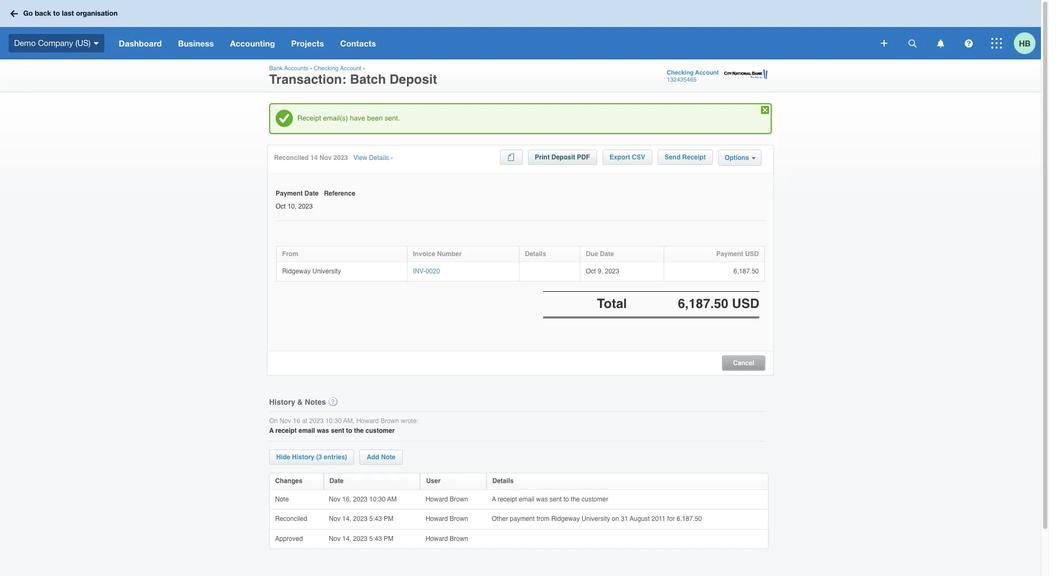 Task type: describe. For each thing, give the bounding box(es) containing it.
inv-
[[413, 268, 426, 275]]

accounting
[[230, 38, 275, 48]]

1 horizontal spatial ›
[[363, 65, 365, 72]]

was inside on nov 16 at 2023 10:30 am, howard brown wrote: a receipt email was sent to the customer
[[317, 427, 329, 435]]

2011
[[652, 516, 666, 523]]

print
[[535, 154, 550, 161]]

nov for note
[[329, 496, 341, 503]]

1 horizontal spatial 10:30
[[370, 496, 386, 503]]

1 vertical spatial customer
[[582, 496, 609, 503]]

10:30 inside on nov 16 at 2023 10:30 am, howard brown wrote: a receipt email was sent to the customer
[[326, 417, 342, 425]]

been
[[367, 114, 383, 122]]

16
[[293, 417, 300, 425]]

date for due date
[[600, 250, 614, 258]]

on
[[269, 417, 278, 425]]

9,
[[598, 268, 604, 275]]

pdf
[[577, 154, 590, 161]]

receipt inside on nov 16 at 2023 10:30 am, howard brown wrote: a receipt email was sent to the customer
[[276, 427, 297, 435]]

sent.
[[385, 114, 400, 122]]

projects
[[291, 38, 324, 48]]

receipt inside the send receipt link
[[683, 154, 706, 161]]

on nov 16 at 2023 10:30 am, howard brown wrote: a receipt email was sent to the customer
[[269, 417, 419, 435]]

2 horizontal spatial svg image
[[965, 39, 973, 47]]

last
[[62, 9, 74, 17]]

invoice number
[[413, 250, 462, 258]]

10,
[[288, 203, 297, 210]]

invoice
[[413, 250, 436, 258]]

am
[[387, 496, 397, 503]]

bank
[[269, 65, 283, 72]]

nov 16, 2023 10:30 am
[[329, 496, 399, 503]]

dashboard link
[[111, 27, 170, 59]]

nov for approved
[[329, 535, 341, 543]]

&
[[298, 398, 303, 406]]

accounts
[[284, 65, 309, 72]]

go back to last organisation
[[23, 9, 118, 17]]

14, for approved
[[343, 535, 352, 543]]

customer inside on nov 16 at 2023 10:30 am, howard brown wrote: a receipt email was sent to the customer
[[366, 427, 395, 435]]

add note link
[[360, 450, 403, 465]]

brown for approved
[[450, 535, 468, 543]]

at
[[302, 417, 308, 425]]

checking inside checking account 132435465
[[667, 69, 694, 76]]

cancel
[[734, 359, 755, 367]]

132435465
[[667, 76, 697, 83]]

go back to last organisation link
[[6, 4, 124, 23]]

business
[[178, 38, 214, 48]]

usd
[[746, 250, 759, 258]]

0 horizontal spatial 6,187.50
[[677, 516, 702, 523]]

send receipt
[[665, 154, 706, 161]]

due date
[[586, 250, 614, 258]]

1 vertical spatial receipt
[[498, 496, 517, 503]]

export csv link
[[603, 150, 653, 165]]

ridgeway university
[[282, 268, 341, 275]]

inv-0020
[[413, 268, 440, 275]]

payment usd
[[717, 250, 759, 258]]

14, for reconciled
[[343, 516, 352, 523]]

business button
[[170, 27, 222, 59]]

august
[[630, 516, 650, 523]]

(us)
[[75, 38, 91, 47]]

brown for note
[[450, 496, 468, 503]]

print deposit pdf
[[535, 154, 590, 161]]

0020
[[426, 268, 440, 275]]

howard for reconciled
[[426, 516, 448, 523]]

(3
[[316, 454, 322, 461]]

howard for note
[[426, 496, 448, 503]]

banner containing hb
[[0, 0, 1042, 59]]

a inside on nov 16 at 2023 10:30 am, howard brown wrote: a receipt email was sent to the customer
[[269, 427, 274, 435]]

cancel link
[[723, 357, 765, 367]]

deposit inside bank accounts › checking account › transaction:                batch deposit
[[390, 72, 437, 87]]

1 horizontal spatial date
[[330, 478, 344, 485]]

receipt email(s) have been sent.
[[297, 114, 400, 122]]

have
[[350, 114, 365, 122]]

demo
[[14, 38, 36, 47]]

due
[[586, 250, 599, 258]]

14
[[311, 154, 318, 162]]

number
[[437, 250, 462, 258]]

2 horizontal spatial to
[[564, 496, 569, 503]]

hide
[[276, 454, 290, 461]]

pm for reconciled
[[384, 516, 394, 523]]

howard brown for other payment from ridgeway university on 31 august 2011 for 6,187.50
[[426, 516, 470, 523]]

export csv
[[610, 154, 646, 161]]

5:43 for approved
[[370, 535, 382, 543]]

entries)
[[324, 454, 347, 461]]

0 horizontal spatial details
[[369, 154, 389, 162]]

email inside on nov 16 at 2023 10:30 am, howard brown wrote: a receipt email was sent to the customer
[[299, 427, 315, 435]]

brown for reconciled
[[450, 516, 468, 523]]

svg image inside the demo company (us) popup button
[[93, 42, 99, 45]]

options
[[725, 154, 750, 162]]

account inside bank accounts › checking account › transaction:                batch deposit
[[340, 65, 362, 72]]

company
[[38, 38, 73, 47]]

send
[[665, 154, 681, 161]]

howard for approved
[[426, 535, 448, 543]]

export
[[610, 154, 630, 161]]

transaction:
[[269, 72, 347, 87]]

nov 14, 2023 5:43 pm for reconciled
[[329, 516, 396, 523]]

approved
[[275, 535, 305, 543]]

1 horizontal spatial note
[[381, 454, 396, 461]]

organisation
[[76, 9, 118, 17]]

2023 inside on nov 16 at 2023 10:30 am, howard brown wrote: a receipt email was sent to the customer
[[309, 417, 324, 425]]

back
[[35, 9, 51, 17]]

a receipt email was sent to the customer
[[492, 496, 611, 503]]

pm for approved
[[384, 535, 394, 543]]

1 horizontal spatial oct
[[586, 268, 596, 275]]

from
[[537, 516, 550, 523]]

0 horizontal spatial ›
[[310, 65, 312, 72]]

csv
[[632, 154, 646, 161]]

sent inside on nov 16 at 2023 10:30 am, howard brown wrote: a receipt email was sent to the customer
[[331, 427, 345, 435]]



Task type: vqa. For each thing, say whether or not it's contained in the screenshot.
Tax
no



Task type: locate. For each thing, give the bounding box(es) containing it.
changes
[[275, 478, 303, 485]]

demo company (us)
[[14, 38, 91, 47]]

1 vertical spatial sent
[[550, 496, 562, 503]]

1 horizontal spatial deposit
[[552, 154, 576, 161]]

receipt
[[297, 114, 321, 122], [683, 154, 706, 161]]

howard brown for a receipt email was sent to the customer
[[426, 496, 470, 503]]

date for payment date oct 10, 2023
[[305, 190, 319, 197]]

navigation inside "banner"
[[111, 27, 874, 59]]

note down changes
[[275, 496, 291, 503]]

0 horizontal spatial deposit
[[390, 72, 437, 87]]

a up "other"
[[492, 496, 496, 503]]

add
[[367, 454, 380, 461]]

oct left '9,'
[[586, 268, 596, 275]]

view
[[354, 154, 368, 162]]

receipt left email(s)
[[297, 114, 321, 122]]

2 5:43 from the top
[[370, 535, 382, 543]]

1 horizontal spatial university
[[582, 516, 611, 523]]

dashboard
[[119, 38, 162, 48]]

1 horizontal spatial receipt
[[683, 154, 706, 161]]

0 horizontal spatial note
[[275, 496, 291, 503]]

ridgeway
[[282, 268, 311, 275], [552, 516, 580, 523]]

payment up 10,
[[276, 190, 303, 197]]

1 vertical spatial a
[[492, 496, 496, 503]]

oct left 10,
[[276, 203, 286, 210]]

0 vertical spatial oct
[[276, 203, 286, 210]]

0 vertical spatial customer
[[366, 427, 395, 435]]

inv-0020 link
[[413, 268, 440, 275]]

go
[[23, 9, 33, 17]]

2 horizontal spatial details
[[525, 250, 547, 258]]

to down am,
[[346, 427, 352, 435]]

0 horizontal spatial checking
[[314, 65, 339, 72]]

0 horizontal spatial account
[[340, 65, 362, 72]]

email up payment
[[519, 496, 535, 503]]

university
[[313, 268, 341, 275], [582, 516, 611, 523]]

6,187.50 right for on the right of page
[[677, 516, 702, 523]]

notes
[[305, 398, 326, 406]]

2 nov 14, 2023 5:43 pm from the top
[[329, 535, 396, 543]]

customer up other payment from ridgeway university on 31 august 2011 for 6,187.50
[[582, 496, 609, 503]]

svg image
[[909, 39, 917, 47], [965, 39, 973, 47], [882, 40, 888, 47]]

howard brown
[[426, 496, 470, 503], [426, 516, 470, 523], [426, 535, 470, 543]]

the down am,
[[354, 427, 364, 435]]

email
[[299, 427, 315, 435], [519, 496, 535, 503]]

history left &
[[269, 398, 295, 406]]

payment
[[510, 516, 535, 523]]

10:30 left am,
[[326, 417, 342, 425]]

0 vertical spatial the
[[354, 427, 364, 435]]

pm
[[384, 516, 394, 523], [384, 535, 394, 543]]

customer
[[366, 427, 395, 435], [582, 496, 609, 503]]

0 vertical spatial deposit
[[390, 72, 437, 87]]

1 horizontal spatial to
[[346, 427, 352, 435]]

0 vertical spatial 10:30
[[326, 417, 342, 425]]

to inside on nov 16 at 2023 10:30 am, howard brown wrote: a receipt email was sent to the customer
[[346, 427, 352, 435]]

was up '(3'
[[317, 427, 329, 435]]

sent up the from
[[550, 496, 562, 503]]

2023 inside payment date oct 10, 2023
[[299, 203, 313, 210]]

payment inside payment date oct 10, 2023
[[276, 190, 303, 197]]

›
[[310, 65, 312, 72], [363, 65, 365, 72], [391, 154, 393, 162]]

2023
[[334, 154, 348, 162], [299, 203, 313, 210], [605, 268, 620, 275], [309, 417, 324, 425], [353, 496, 368, 503], [353, 516, 368, 523], [353, 535, 368, 543]]

brown
[[381, 417, 399, 425], [450, 496, 468, 503], [450, 516, 468, 523], [450, 535, 468, 543]]

am,
[[344, 417, 355, 425]]

send receipt link
[[658, 150, 713, 165]]

1 vertical spatial 14,
[[343, 535, 352, 543]]

1 horizontal spatial account
[[696, 69, 719, 76]]

payment date oct 10, 2023
[[276, 190, 319, 210]]

email down at at the bottom of page
[[299, 427, 315, 435]]

nov right 14
[[320, 154, 332, 162]]

deposit left pdf
[[552, 154, 576, 161]]

1 vertical spatial note
[[275, 496, 291, 503]]

sent down am,
[[331, 427, 345, 435]]

16,
[[343, 496, 352, 503]]

nov 14, 2023 5:43 pm for approved
[[329, 535, 396, 543]]

0 vertical spatial details
[[369, 154, 389, 162]]

date inside payment date oct 10, 2023
[[305, 190, 319, 197]]

1 horizontal spatial sent
[[550, 496, 562, 503]]

1 vertical spatial pm
[[384, 535, 394, 543]]

navigation
[[111, 27, 874, 59]]

checking
[[314, 65, 339, 72], [667, 69, 694, 76]]

date right due
[[600, 250, 614, 258]]

31
[[621, 516, 629, 523]]

payment for payment usd
[[717, 250, 744, 258]]

0 horizontal spatial the
[[354, 427, 364, 435]]

checking account 132435465
[[667, 69, 719, 83]]

0 horizontal spatial university
[[313, 268, 341, 275]]

1 vertical spatial nov 14, 2023 5:43 pm
[[329, 535, 396, 543]]

contacts
[[340, 38, 376, 48]]

› right accounts at top left
[[310, 65, 312, 72]]

0 vertical spatial 14,
[[343, 516, 352, 523]]

0 vertical spatial 6,187.50
[[734, 268, 759, 275]]

the up other payment from ridgeway university on 31 august 2011 for 6,187.50
[[571, 496, 580, 503]]

1 horizontal spatial ridgeway
[[552, 516, 580, 523]]

0 vertical spatial pm
[[384, 516, 394, 523]]

1 horizontal spatial checking
[[667, 69, 694, 76]]

deposit
[[390, 72, 437, 87], [552, 154, 576, 161]]

6,187.50 down usd in the right top of the page
[[734, 268, 759, 275]]

reconciled 14 nov 2023 view details ›
[[274, 154, 393, 162]]

0 horizontal spatial receipt
[[297, 114, 321, 122]]

contacts button
[[332, 27, 384, 59]]

receipt up "other"
[[498, 496, 517, 503]]

customer up add note link
[[366, 427, 395, 435]]

checking account link
[[314, 65, 362, 72]]

nov down nov 16, 2023 10:30 am
[[329, 516, 341, 523]]

1 horizontal spatial a
[[492, 496, 496, 503]]

checking inside bank accounts › checking account › transaction:                batch deposit
[[314, 65, 339, 72]]

1 vertical spatial university
[[582, 516, 611, 523]]

1 vertical spatial receipt
[[683, 154, 706, 161]]

1 horizontal spatial details
[[493, 478, 514, 485]]

5:43 for reconciled
[[370, 516, 382, 523]]

ridgeway down 'from'
[[282, 268, 311, 275]]

2 14, from the top
[[343, 535, 352, 543]]

1 vertical spatial was
[[537, 496, 548, 503]]

0 vertical spatial to
[[53, 9, 60, 17]]

3 howard brown from the top
[[426, 535, 470, 543]]

0 horizontal spatial sent
[[331, 427, 345, 435]]

howard inside on nov 16 at 2023 10:30 am, howard brown wrote: a receipt email was sent to the customer
[[357, 417, 379, 425]]

history & notes
[[269, 398, 326, 406]]

2 pm from the top
[[384, 535, 394, 543]]

nov inside on nov 16 at 2023 10:30 am, howard brown wrote: a receipt email was sent to the customer
[[280, 417, 291, 425]]

2 horizontal spatial ›
[[391, 154, 393, 162]]

reference
[[324, 190, 356, 197]]

0 horizontal spatial was
[[317, 427, 329, 435]]

receipt down 16
[[276, 427, 297, 435]]

0 horizontal spatial svg image
[[882, 40, 888, 47]]

bank accounts link
[[269, 65, 309, 72]]

1 vertical spatial to
[[346, 427, 352, 435]]

0 vertical spatial howard brown
[[426, 496, 470, 503]]

0 horizontal spatial ridgeway
[[282, 268, 311, 275]]

0 vertical spatial was
[[317, 427, 329, 435]]

1 vertical spatial 6,187.50
[[677, 516, 702, 523]]

0 vertical spatial receipt
[[276, 427, 297, 435]]

1 nov 14, 2023 5:43 pm from the top
[[329, 516, 396, 523]]

projects button
[[283, 27, 332, 59]]

1 vertical spatial 5:43
[[370, 535, 382, 543]]

on
[[612, 516, 620, 523]]

receipt right send
[[683, 154, 706, 161]]

to up other payment from ridgeway university on 31 august 2011 for 6,187.50
[[564, 496, 569, 503]]

total
[[597, 297, 627, 312]]

nov left 16
[[280, 417, 291, 425]]

10:30 left am
[[370, 496, 386, 503]]

1 5:43 from the top
[[370, 516, 382, 523]]

0 horizontal spatial to
[[53, 9, 60, 17]]

receipt
[[276, 427, 297, 435], [498, 496, 517, 503]]

date up 16,
[[330, 478, 344, 485]]

brown inside on nov 16 at 2023 10:30 am, howard brown wrote: a receipt email was sent to the customer
[[381, 417, 399, 425]]

a down on
[[269, 427, 274, 435]]

0 vertical spatial note
[[381, 454, 396, 461]]

2 howard brown from the top
[[426, 516, 470, 523]]

history
[[269, 398, 295, 406], [292, 454, 315, 461]]

0 vertical spatial sent
[[331, 427, 345, 435]]

was
[[317, 427, 329, 435], [537, 496, 548, 503]]

0 horizontal spatial receipt
[[276, 427, 297, 435]]

print deposit pdf link
[[528, 150, 597, 165]]

deposit up the sent.
[[390, 72, 437, 87]]

2 horizontal spatial date
[[600, 250, 614, 258]]

2 vertical spatial details
[[493, 478, 514, 485]]

view details › link
[[354, 154, 393, 163]]

history inside 'link'
[[292, 454, 315, 461]]

payment
[[276, 190, 303, 197], [717, 250, 744, 258]]

14,
[[343, 516, 352, 523], [343, 535, 352, 543]]

1 pm from the top
[[384, 516, 394, 523]]

batch
[[350, 72, 386, 87]]

nov right approved
[[329, 535, 341, 543]]

0 vertical spatial history
[[269, 398, 295, 406]]

0 vertical spatial ridgeway
[[282, 268, 311, 275]]

1 vertical spatial email
[[519, 496, 535, 503]]

reconciled for reconciled
[[275, 516, 309, 523]]

1 vertical spatial history
[[292, 454, 315, 461]]

user
[[426, 478, 441, 485]]

wrote:
[[401, 417, 419, 425]]

1 horizontal spatial svg image
[[909, 39, 917, 47]]

hb
[[1020, 38, 1031, 48]]

1 vertical spatial date
[[600, 250, 614, 258]]

from
[[282, 250, 299, 258]]

was up the from
[[537, 496, 548, 503]]

nov left 16,
[[329, 496, 341, 503]]

0 horizontal spatial date
[[305, 190, 319, 197]]

to
[[53, 9, 60, 17], [346, 427, 352, 435], [564, 496, 569, 503]]

svg image
[[10, 10, 18, 17], [992, 38, 1003, 49], [938, 39, 945, 47], [93, 42, 99, 45]]

ridgeway right the from
[[552, 516, 580, 523]]

reconciled for reconciled 14 nov 2023 view details ›
[[274, 154, 309, 162]]

1 vertical spatial reconciled
[[275, 516, 309, 523]]

other
[[492, 516, 508, 523]]

account inside checking account 132435465
[[696, 69, 719, 76]]

banner
[[0, 0, 1042, 59]]

0 horizontal spatial customer
[[366, 427, 395, 435]]

1 horizontal spatial email
[[519, 496, 535, 503]]

0 vertical spatial email
[[299, 427, 315, 435]]

1 horizontal spatial customer
[[582, 496, 609, 503]]

add note
[[367, 454, 396, 461]]

reconciled up approved
[[275, 516, 309, 523]]

0 horizontal spatial 10:30
[[326, 417, 342, 425]]

0 vertical spatial university
[[313, 268, 341, 275]]

oct inside payment date oct 10, 2023
[[276, 203, 286, 210]]

email(s)
[[323, 114, 348, 122]]

navigation containing dashboard
[[111, 27, 874, 59]]

5:43
[[370, 516, 382, 523], [370, 535, 382, 543]]

demo company (us) button
[[0, 27, 111, 59]]

account
[[340, 65, 362, 72], [696, 69, 719, 76]]

reconciled left 14
[[274, 154, 309, 162]]

1 vertical spatial howard brown
[[426, 516, 470, 523]]

1 horizontal spatial 6,187.50
[[734, 268, 759, 275]]

hide history (3 entries)
[[276, 454, 347, 461]]

1 vertical spatial payment
[[717, 250, 744, 258]]

1 howard brown from the top
[[426, 496, 470, 503]]

note right add
[[381, 454, 396, 461]]

0 vertical spatial reconciled
[[274, 154, 309, 162]]

hide history (3 entries) link
[[269, 450, 354, 465]]

to left last on the left of the page
[[53, 9, 60, 17]]

payment for payment date oct 10, 2023
[[276, 190, 303, 197]]

0 vertical spatial nov 14, 2023 5:43 pm
[[329, 516, 396, 523]]

1 vertical spatial 10:30
[[370, 496, 386, 503]]

› right view
[[391, 154, 393, 162]]

2 vertical spatial howard brown
[[426, 535, 470, 543]]

nov for reconciled
[[329, 516, 341, 523]]

1 vertical spatial deposit
[[552, 154, 576, 161]]

1 vertical spatial details
[[525, 250, 547, 258]]

0 horizontal spatial payment
[[276, 190, 303, 197]]

› down contacts dropdown button
[[363, 65, 365, 72]]

payment left usd in the right top of the page
[[717, 250, 744, 258]]

0 vertical spatial receipt
[[297, 114, 321, 122]]

1 horizontal spatial the
[[571, 496, 580, 503]]

2 vertical spatial date
[[330, 478, 344, 485]]

6,187.50 usd
[[678, 297, 760, 312]]

hb button
[[1015, 27, 1042, 59]]

0 vertical spatial 5:43
[[370, 516, 382, 523]]

for
[[668, 516, 675, 523]]

1 horizontal spatial was
[[537, 496, 548, 503]]

the inside on nov 16 at 2023 10:30 am, howard brown wrote: a receipt email was sent to the customer
[[354, 427, 364, 435]]

1 vertical spatial the
[[571, 496, 580, 503]]

1 14, from the top
[[343, 516, 352, 523]]

bank accounts › checking account › transaction:                batch deposit
[[269, 65, 437, 87]]

note
[[381, 454, 396, 461], [275, 496, 291, 503]]

0 horizontal spatial email
[[299, 427, 315, 435]]

1 vertical spatial oct
[[586, 268, 596, 275]]

svg image inside go back to last organisation link
[[10, 10, 18, 17]]

history left '(3'
[[292, 454, 315, 461]]

0 vertical spatial a
[[269, 427, 274, 435]]

0 horizontal spatial a
[[269, 427, 274, 435]]

1 vertical spatial ridgeway
[[552, 516, 580, 523]]

2 vertical spatial to
[[564, 496, 569, 503]]

date left reference
[[305, 190, 319, 197]]



